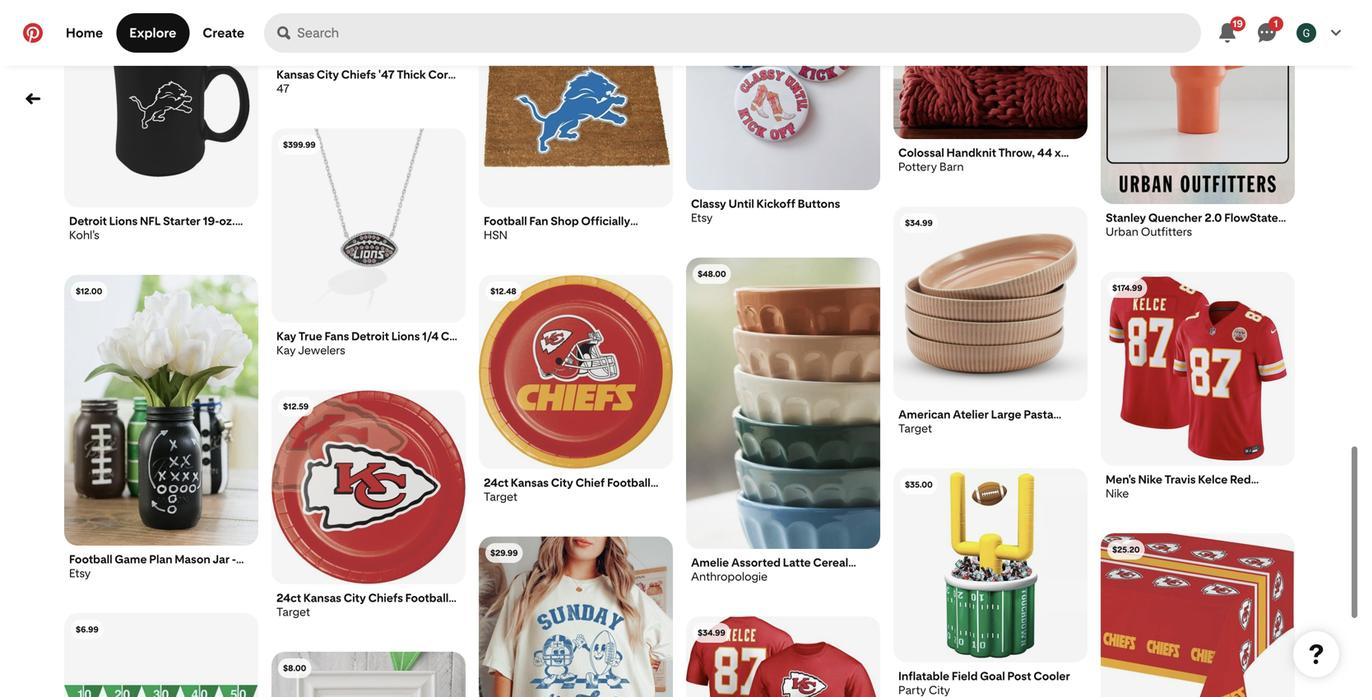 Task type: vqa. For each thing, say whether or not it's contained in the screenshot.
Account management
no



Task type: describe. For each thing, give the bounding box(es) containing it.
a versatile essential, our fan-favorite latte bowls are rendered in a smooth, sleek glaze - now in a cupboard's worth of colors. | amelie assorted latte cereal bowls, set of 6 by anthropologie in blue, size: small image
[[686, 258, 881, 549]]

kohl's
[[69, 228, 99, 242]]

1 vertical spatial etsy
[[69, 566, 91, 580]]

pottery barn link
[[899, 160, 1083, 174]]

nike link
[[1106, 486, 1290, 500]]

put a big hit on hunger with the kansas city chiefs paper plates. these sturdy style paper plates display the chiefs logo in the center with a larger transparent logo in the background, and the 9" size makes them perfect for holding heartier meals with ease. sold in packages of 24, the party paper plates can be paired with other kansas city chiefs tableware for use at tailgates, watch parties, postgame celebrations, or even everyday use. image
[[272, 390, 466, 584]]

blitz the pregame buffet with the kansas city chiefs dessert paper plate. these round plates display a large chiefs helmet in the center and are ideal for holding desserts, snacks, and appetizers. the 7" paper plate comes in packs of 24 and can be coordinated with other kansas city chiefs decor for a game day scene that can't be beat. image
[[479, 275, 673, 469]]

target for "introducing the american atelier pasta bowls set of 4, where space-saving design meets durability and style. these stackable bowls feature smooth round edges and vibrant colors, adding a pleasant touch to any dining experience. crafted from super sturdy stoneware, they are perfect for everyday use or impressing guests at dinner parties. with a 9-inch diameter, they're versatile for serving pasta, salad, soups, and more. these dishwasher-safe bowls make cleaning a breeze, and their wide and shall" image
[[899, 421, 932, 435]]

kay
[[277, 343, 296, 357]]

jewelers
[[298, 343, 345, 357]]

kickoff
[[757, 197, 796, 211]]

cooler
[[1034, 669, 1071, 683]]

urban
[[1106, 225, 1139, 239]]

explore
[[129, 25, 176, 41]]

Search text field
[[297, 13, 1202, 53]]

target for blitz the pregame buffet with the kansas city chiefs dessert paper plate. these round plates display a large chiefs helmet in the center and are ideal for holding desserts, snacks, and appetizers. the 7" paper plate comes in packs of 24 and can be coordinated with other kansas city chiefs decor for a game day scene that can't be beat. image
[[484, 490, 518, 504]]

target link for "introducing the american atelier pasta bowls set of 4, where space-saving design meets durability and style. these stackable bowls feature smooth round edges and vibrant colors, adding a pleasant touch to any dining experience. crafted from super sturdy stoneware, they are perfect for everyday use or impressing guests at dinner parties. with a 9-inch diameter, they're versatile for serving pasta, salad, soups, and more. these dishwasher-safe bowls make cleaning a breeze, and their wide and shall" image
[[899, 421, 1083, 435]]

classy until kickoff buttons etsy
[[691, 197, 841, 225]]

classy until kickoff buttons link
[[691, 197, 876, 211]]

home
[[66, 25, 103, 41]]

home link
[[53, 13, 116, 53]]

true fans detroit lions 1/4 ct. t.w. brown diamond football necklace in sterling silver|kay image
[[272, 128, 466, 323]]

target link for put a big hit on hunger with the kansas city chiefs paper plates. these sturdy style paper plates display the chiefs logo in the center with a larger transparent logo in the background, and the 9" size makes them perfect for holding heartier meals with ease. sold in packages of 24, the party paper plates can be paired with other kansas city chiefs tableware for use at tailgates, watch parties, postgame celebrations, or even everyday use.
[[277, 605, 461, 619]]

greg robinson image
[[1297, 23, 1317, 43]]

search icon image
[[277, 26, 291, 40]]

target link for blitz the pregame buffet with the kansas city chiefs dessert paper plate. these round plates display a large chiefs helmet in the center and are ideal for holding desserts, snacks, and appetizers. the 7" paper plate comes in packs of 24 and can be coordinated with other kansas city chiefs decor for a game day scene that can't be beat. image
[[484, 490, 668, 504]]

outfitters
[[1141, 225, 1193, 239]]

anthropologie link
[[691, 570, 876, 584]]

comfort colors retro football t-shirt blue sunday funday tee - etsy image
[[479, 537, 673, 697]]

19
[[1233, 17, 1244, 29]]

19 button
[[1208, 13, 1248, 53]]

this extra-large handknit throw is crafted with chunky yarn for a surprisingly light and soft feel. the classic cable stitch feels cozy and familiar, just like wrapping up in your favorite sweater. knitted of 100% acrylic. yarn-dyed for rich, lasting color. standard 100 by oeko-tex(r) certified. tested in an independent lab and verified to be safe from over 350 harmful substances. imported. image
[[894, 0, 1088, 140]]

anthropologie
[[691, 570, 768, 584]]

inflatable field goal post cooler
[[899, 669, 1071, 683]]

47 link
[[277, 81, 461, 95]]



Task type: locate. For each thing, give the bounding box(es) containing it.
0 horizontal spatial target
[[277, 605, 310, 619]]

for delivery in time for superbowl, orders must be placed by 1/20/18 at 5 pm this listing is for a single quart-sized jar football game plan chalkboard quart-sized mason jar hand painted and distressed. this listing is for a single jar painted like a chalkboard football game plan. great for football or super bowl or game day party. perfect for a football theme boys room decor. if you would like to order multiple versions of this jar design, please send me an email and we can discuss price & image
[[64, 275, 258, 546]]

1 vertical spatial target link
[[484, 490, 668, 504]]

everyone's classy until it's time for kick off! this button is 2.25' inch and makes the perfect addition to any outfit! image
[[686, 0, 881, 191]]

etsy link for everyone's classy until it's time for kick off! this button is 2.25' inch and makes the perfect addition to any outfit! image
[[691, 211, 876, 225]]

urban outfitters
[[1106, 225, 1193, 239]]

1 horizontal spatial etsy link
[[691, 211, 876, 225]]

1 horizontal spatial target
[[484, 490, 518, 504]]

walking into the stadium, you feel a rush of energy pass over you. you adjust your kansas city chiefs limited jersey and feel yourself getting swept up in all the electricity of the game. this nike jersey features the state-of-the-art vapor f.u.s.e. chassis, which delivers an incredibly authentic look and feel so that you might even believe you're out on the field with the kansas city chiefs. the twill name and number graphics will ensure that your devotion to travis kelce is seen by everyone in image
[[1101, 272, 1295, 466]]

target link
[[899, 421, 1083, 435], [484, 490, 668, 504], [277, 605, 461, 619]]

pottery barn
[[899, 160, 964, 174]]

inflatable
[[899, 669, 950, 683]]

1 vertical spatial etsy link
[[69, 566, 253, 580]]

field
[[952, 669, 978, 683]]

hsn link
[[484, 228, 668, 242]]

classy
[[691, 197, 726, 211]]

have fans cheering at your game day event with eye-catching decorations including our football field flag banner. constructed of sturdy vinyl ideal for indoor and outdoor gatherings, the banner features football inspired pennant flags printed with yard line numbers from 10 to 50. coordinate the 10.5-foot long by nine-inch tall flag banner with other tableware and decorations from the complete football collection perfect for tackling any sporty gathering. sold individually. color: assorted. image
[[64, 613, 258, 697]]

1 button
[[1248, 13, 1287, 53]]

target
[[899, 421, 932, 435], [484, 490, 518, 504], [277, 605, 310, 619]]

etsy link
[[691, 211, 876, 225], [69, 566, 253, 580]]

hsn
[[484, 228, 508, 242]]

1 vertical spatial target
[[484, 490, 518, 504]]

0 horizontal spatial etsy link
[[69, 566, 253, 580]]

create link
[[190, 13, 258, 53]]

urban outfitters link
[[1106, 225, 1290, 239]]

etsy link for for delivery in time for superbowl, orders must be placed by 1/20/18 at 5 pm this listing is for a single quart-sized jar football game plan chalkboard quart-sized mason jar hand painted and distressed. this listing is for a single jar painted like a chalkboard football game plan. great for football or super bowl or game day party. perfect for a football theme boys room decor. if you would like to order multiple versions of this jar design, please send me an email and we can discuss price & image
[[69, 566, 253, 580]]

barn
[[940, 160, 964, 174]]

0 vertical spatial etsy link
[[691, 211, 876, 225]]

kansas city chiefs '47 thick cord bucket hat - red image
[[272, 0, 466, 61]]

support your favorite team while you sip your favorite beverage with this detroit lions nfl starter 19-oz. mug. support your favorite team while you sip your favorite beverage with this detroit lions nfl starter 19-oz. mug. features 19-oz. capacity premium quality laser etched logodetails 4.5" h x 5.5" w x 3.5" d ceramic hand wash imported size: one size. color: black. gender: unisex. age group: adult. image
[[64, 13, 258, 207]]

kohl's link
[[69, 228, 253, 242]]

your new favorite to-go sipper, this stanley tumbler is crafted from recycled stainless steel with double-wall vacuum insulation that keeps your beverages hot, cold and iced for hours. topped with the advanced flowstate™ lid that features a rotating cover with three positions and a straw for easy sips on-the-go. fitted with a handle and cupholder-friendly silhouette. features new favorite 40 oz tumbler from stanley reusable straw comfort grip handle for convenient transport double-wall vacuum in image
[[1101, 0, 1295, 204]]

nike
[[1106, 486, 1129, 500]]

kay jewelers link
[[277, 343, 461, 357]]

post
[[1008, 669, 1032, 683]]

0 vertical spatial target
[[899, 421, 932, 435]]

1 horizontal spatial target link
[[484, 490, 668, 504]]

buttons
[[798, 197, 841, 211]]

0 vertical spatial etsy
[[691, 211, 713, 225]]

inflatable field goal post cooler 53in | party city image
[[894, 468, 1088, 663]]

etsy inside classy until kickoff buttons etsy
[[691, 211, 713, 225]]

kay jewelers
[[277, 343, 345, 357]]

target for put a big hit on hunger with the kansas city chiefs paper plates. these sturdy style paper plates display the chiefs logo in the center with a larger transparent logo in the background, and the 9" size makes them perfect for holding heartier meals with ease. sold in packages of 24, the party paper plates can be paired with other kansas city chiefs tableware for use at tailgates, watch parties, postgame celebrations, or even everyday use.
[[277, 605, 310, 619]]

until
[[729, 197, 755, 211]]

pottery
[[899, 160, 937, 174]]

"this sign is perfect for the big game day!  hosting a football themed party?  why not have a delicious diy chili and fixin's bar at your party? this 5\" x 7\" chalkboard-style sign reads \"fix yourself a super bowl of chili, fix it, top, any way you like it\".  put this in a frame and set on your diy chili bar for the perfect game day spread! add your \"fixin's\" and you will have a chili bar that's sure to please! now you can purchase the signage from one of pinterest's most popular party pinners, entertaining with emily!   this listing is for (1) digital 5\" x 7\" pdf printable file.  no printed material will be shipped - you will need to print the file yourself.  print as many times as you need! simply print out on heavy duty cardstock or matte presentation paper, cut around the the ch image
[[272, 652, 466, 697]]

explore link
[[116, 13, 190, 53]]

goal
[[980, 669, 1006, 683]]

2 horizontal spatial target
[[899, 421, 932, 435]]

47
[[277, 81, 290, 95]]

it's not truly game time until travis kelce takes the field. show your excitement to watch your favorite kansas city chiefs star in action with this player icon name and number t-shirt from fanatics branded. it features the team's logo printed across the chest and travis kelce graphics with faux mesh numbers on the back. the cotton fabric also gives this crew neck kansas city chiefs shirt a lightweight, comfortable feel. image
[[686, 616, 881, 697]]

create
[[203, 25, 245, 41]]

0 vertical spatial target link
[[899, 421, 1083, 435]]

officially licensed nfl colored logo door mat - lions let everyone know who your favorite team is the moment they arrive. this coir fiber mat is stylish, functional and full of team spirit.       measures approx. 20"l x 30"w image
[[479, 13, 673, 207]]

1 horizontal spatial etsy
[[691, 211, 713, 225]]

inflatable field goal post cooler link
[[899, 669, 1083, 683]]

2 vertical spatial target link
[[277, 605, 461, 619]]

etsy
[[691, 211, 713, 225], [69, 566, 91, 580]]

0 horizontal spatial target link
[[277, 605, 461, 619]]

1
[[1274, 17, 1279, 29]]

2 vertical spatial target
[[277, 605, 310, 619]]

2 horizontal spatial target link
[[899, 421, 1083, 435]]

introducing the american atelier pasta bowls set of 4, where space-saving design meets durability and style. these stackable bowls feature smooth round edges and vibrant colors, adding a pleasant touch to any dining experience. crafted from super sturdy stoneware, they are perfect for everyday use or impressing guests at dinner parties. with a 9-inch diameter, they're versatile for serving pasta, salad, soups, and more. these dishwasher-safe bowls make cleaning a breeze, and their wide and shall image
[[894, 207, 1088, 401]]

create the ultimate chiefs fan zone at your tailgate or game day get-together with the kansas city chiefs table cover. this 54" x 102" tablecloth will protect your table from spills and scratches and provide a festive backdrop for serving delicious foods such as hot dogs, hamburgers, chips, and refreshing beverages. sold in packs of 3, the table decoration can be paired with other kansas city chiefs party supplies to show your chiefs pride. image
[[1101, 533, 1295, 697]]

0 horizontal spatial etsy
[[69, 566, 91, 580]]



